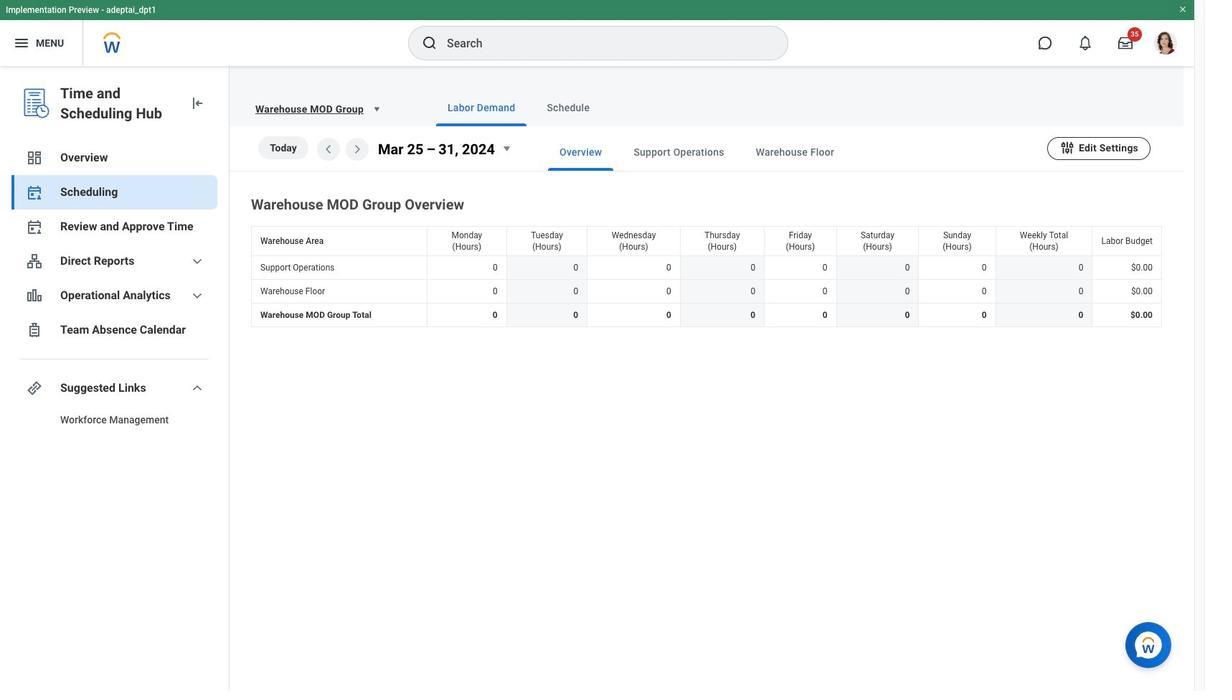 Task type: vqa. For each thing, say whether or not it's contained in the screenshot.
bottommost "CARET DOWN SMALL" icon
yes



Task type: locate. For each thing, give the bounding box(es) containing it.
profile logan mcneil image
[[1155, 32, 1178, 57]]

1 vertical spatial chevron down small image
[[189, 380, 206, 397]]

Search Workday  search field
[[447, 27, 759, 59]]

2 chevron down small image from the top
[[189, 380, 206, 397]]

link image
[[26, 380, 43, 397]]

configure image
[[1060, 140, 1076, 155]]

chevron down small image
[[189, 287, 206, 304]]

banner
[[0, 0, 1195, 66]]

chevron down small image
[[189, 253, 206, 270], [189, 380, 206, 397]]

chevron down small image for view team image
[[189, 253, 206, 270]]

tab panel
[[230, 126, 1184, 330]]

0 vertical spatial chevron down small image
[[189, 253, 206, 270]]

1 chevron down small image from the top
[[189, 253, 206, 270]]

tab list
[[408, 89, 1167, 126], [520, 134, 1048, 171]]

search image
[[421, 34, 439, 52]]



Task type: describe. For each thing, give the bounding box(es) containing it.
task timeoff image
[[26, 322, 43, 339]]

close environment banner image
[[1179, 5, 1188, 14]]

inbox large image
[[1119, 36, 1133, 50]]

chevron left small image
[[320, 141, 337, 158]]

dashboard image
[[26, 149, 43, 167]]

notifications large image
[[1079, 36, 1093, 50]]

view team image
[[26, 253, 43, 270]]

calendar user solid image
[[26, 218, 43, 235]]

transformation import image
[[189, 95, 206, 112]]

chevron right small image
[[349, 141, 366, 158]]

0 vertical spatial tab list
[[408, 89, 1167, 126]]

navigation pane region
[[0, 66, 230, 691]]

time and scheduling hub element
[[60, 83, 177, 123]]

caret down small image
[[370, 102, 384, 116]]

justify image
[[13, 34, 30, 52]]

chart image
[[26, 287, 43, 304]]

caret down small image
[[498, 140, 515, 157]]

1 vertical spatial tab list
[[520, 134, 1048, 171]]

chevron down small image for link icon
[[189, 380, 206, 397]]

calendar user solid image
[[26, 184, 43, 201]]



